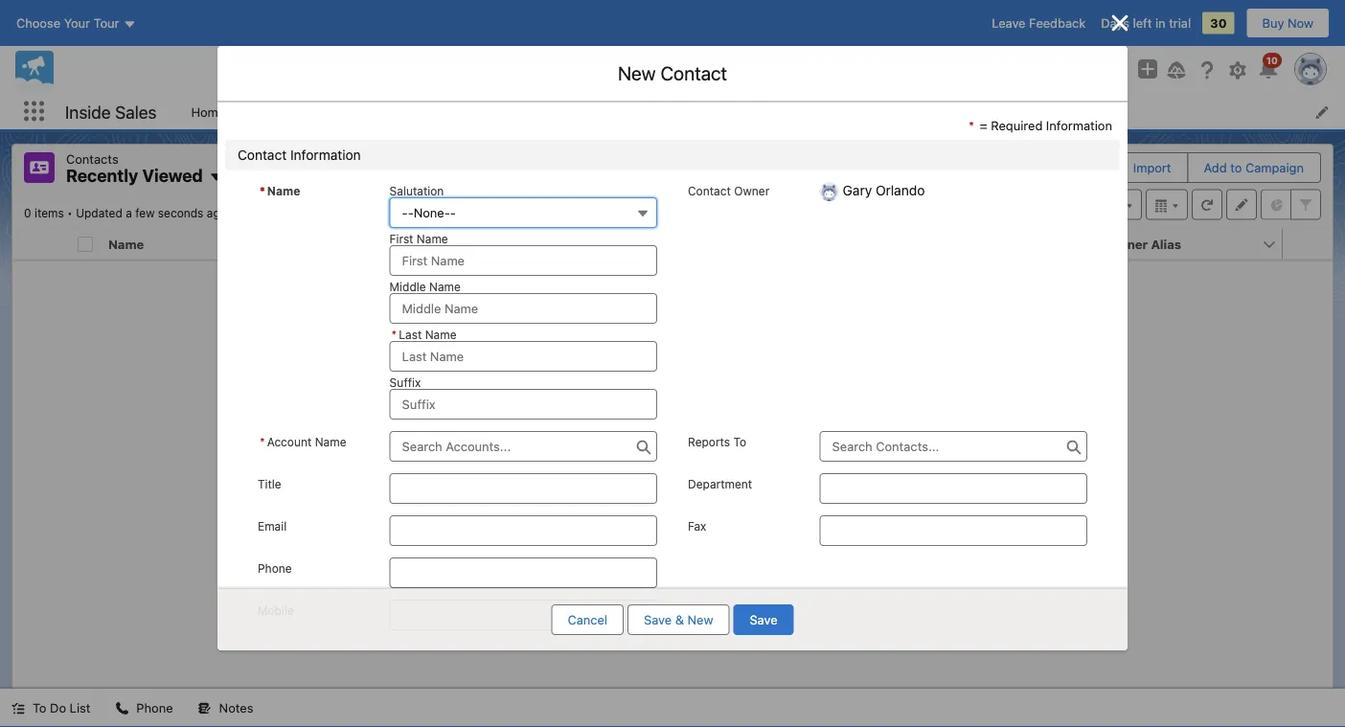Task type: locate. For each thing, give the bounding box(es) containing it.
1 horizontal spatial phone button
[[576, 228, 790, 259]]

-
[[402, 205, 408, 220], [408, 205, 414, 220], [450, 205, 456, 220]]

owner
[[734, 184, 769, 197], [1107, 237, 1148, 251]]

account up the title
[[267, 435, 312, 448]]

phone
[[583, 237, 622, 251], [258, 561, 292, 575], [136, 701, 173, 715]]

save inside button
[[750, 613, 777, 627]]

do
[[50, 701, 66, 715]]

None search field
[[866, 189, 1096, 220]]

you haven't viewed any contacts recently. try switching list views.
[[550, 441, 795, 474]]

contacts up the views.
[[689, 441, 742, 456]]

text default image
[[115, 702, 129, 715], [198, 702, 211, 715]]

0 horizontal spatial information
[[290, 147, 361, 163]]

owner up phone element
[[734, 184, 769, 197]]

item number image
[[12, 228, 70, 259]]

text default image inside phone button
[[115, 702, 129, 715]]

2 text default image from the left
[[198, 702, 211, 715]]

to do list button
[[0, 689, 102, 727]]

phone down email
[[258, 561, 292, 575]]

Middle Name text field
[[390, 293, 657, 324]]

* left the last at the top of the page
[[391, 328, 397, 341]]

status
[[550, 439, 795, 477]]

contacts down "inside"
[[66, 151, 118, 166]]

* name
[[260, 184, 300, 197]]

0 horizontal spatial save
[[644, 613, 672, 627]]

phone left notes button
[[136, 701, 173, 715]]

home link
[[180, 94, 237, 129]]

0 horizontal spatial to
[[33, 701, 46, 715]]

try
[[604, 460, 622, 474]]

0 horizontal spatial new
[[618, 62, 656, 84]]

contact inside "contact owner alias" button
[[1055, 237, 1104, 251]]

1 vertical spatial to
[[33, 701, 46, 715]]

save & new button
[[628, 604, 729, 635]]

0 vertical spatial owner
[[734, 184, 769, 197]]

* down contact information
[[260, 184, 265, 197]]

inverse image
[[1108, 11, 1131, 34]]

1 horizontal spatial contacts
[[689, 441, 742, 456]]

2 vertical spatial new
[[687, 613, 713, 627]]

in
[[1155, 16, 1165, 30]]

1 horizontal spatial account
[[348, 237, 399, 251]]

information up "new" button
[[1046, 118, 1112, 132]]

phone down 'salutation, --none--' button
[[583, 237, 622, 251]]

2 save from the left
[[750, 613, 777, 627]]

save for save & new
[[644, 613, 672, 627]]

0 horizontal spatial contacts
[[66, 151, 118, 166]]

new button
[[1059, 153, 1116, 182]]

1 vertical spatial contacts
[[689, 441, 742, 456]]

contacts inside you haven't viewed any contacts recently. try switching list views.
[[689, 441, 742, 456]]

contact for contact owner alias
[[1055, 237, 1104, 251]]

1 - from the left
[[402, 205, 408, 220]]

item number element
[[12, 228, 70, 260]]

1 vertical spatial new
[[1075, 160, 1101, 175]]

Email text field
[[390, 515, 657, 546]]

owner left the alias
[[1107, 237, 1148, 251]]

phone button
[[576, 228, 790, 259], [104, 689, 185, 727]]

contact
[[660, 62, 727, 84], [238, 147, 287, 163], [688, 184, 731, 197], [1055, 237, 1104, 251]]

1 save from the left
[[644, 613, 672, 627]]

save button
[[733, 604, 794, 635]]

buy now
[[1262, 16, 1313, 30]]

contact owner alias element
[[1047, 228, 1294, 260]]

Last Name text field
[[390, 341, 657, 372]]

1 vertical spatial phone button
[[104, 689, 185, 727]]

none search field inside the recently viewed|contacts|list view element
[[866, 189, 1096, 220]]

text default image left notes
[[198, 702, 211, 715]]

home list
[[180, 94, 1345, 129]]

0 vertical spatial new
[[618, 62, 656, 84]]

0 vertical spatial information
[[1046, 118, 1112, 132]]

2 vertical spatial phone
[[136, 701, 173, 715]]

group
[[1083, 58, 1123, 81]]

0 horizontal spatial owner
[[734, 184, 769, 197]]

a
[[126, 206, 132, 220]]

* = required information
[[969, 118, 1112, 132]]

information
[[1046, 118, 1112, 132], [290, 147, 361, 163]]

import button
[[1118, 153, 1187, 182]]

contact up phone element
[[688, 184, 731, 197]]

list item
[[237, 94, 303, 129]]

2 horizontal spatial new
[[1075, 160, 1101, 175]]

owner for contact owner
[[734, 184, 769, 197]]

phone button right list
[[104, 689, 185, 727]]

text default image inside notes button
[[198, 702, 211, 715]]

information up the * name
[[290, 147, 361, 163]]

left
[[1133, 16, 1152, 30]]

leave feedback link
[[992, 16, 1086, 30]]

contact for contact owner
[[688, 184, 731, 197]]

search... button
[[451, 55, 834, 85]]

*
[[969, 118, 974, 132], [260, 184, 265, 197], [391, 328, 397, 341], [260, 435, 265, 448]]

new
[[618, 62, 656, 84], [1075, 160, 1101, 175], [687, 613, 713, 627]]

name element
[[101, 228, 340, 260]]

0 vertical spatial contacts
[[66, 151, 118, 166]]

name button
[[101, 228, 319, 259]]

cell
[[70, 228, 101, 260]]

0 vertical spatial account
[[348, 237, 399, 251]]

1 vertical spatial owner
[[1107, 237, 1148, 251]]

save left the &
[[644, 613, 672, 627]]

1 vertical spatial account
[[267, 435, 312, 448]]

save
[[644, 613, 672, 627], [750, 613, 777, 627]]

* last name
[[391, 328, 456, 341]]

1 horizontal spatial save
[[750, 613, 777, 627]]

inside
[[65, 101, 111, 122]]

home
[[191, 104, 225, 119]]

account up middle
[[348, 237, 399, 251]]

views.
[[705, 460, 741, 474]]

0 horizontal spatial phone button
[[104, 689, 185, 727]]

0 vertical spatial to
[[733, 435, 746, 448]]

save right the &
[[750, 613, 777, 627]]

account name element
[[340, 228, 587, 260]]

contacts
[[66, 151, 118, 166], [689, 441, 742, 456]]

1 horizontal spatial text default image
[[198, 702, 211, 715]]

0 vertical spatial phone
[[583, 237, 622, 251]]

to up the views.
[[733, 435, 746, 448]]

trial
[[1169, 16, 1191, 30]]

Salutation button
[[390, 197, 657, 228]]

1 text default image from the left
[[115, 702, 129, 715]]

middle name
[[390, 280, 461, 293]]

new inside button
[[1075, 160, 1101, 175]]

owner inside button
[[1107, 237, 1148, 251]]

ago
[[207, 206, 227, 220]]

Search Accounts... text field
[[390, 431, 657, 462]]

phone button down contact owner
[[576, 228, 790, 259]]

* left =
[[969, 118, 974, 132]]

* for * name
[[260, 184, 265, 197]]

save for save
[[750, 613, 777, 627]]

viewed
[[621, 441, 662, 456]]

search...
[[489, 63, 540, 77]]

* for * last name
[[391, 328, 397, 341]]

email
[[258, 519, 287, 533]]

last
[[399, 328, 422, 341]]

seconds
[[158, 206, 203, 220]]

name inside button
[[108, 237, 144, 251]]

to
[[733, 435, 746, 448], [33, 701, 46, 715]]

* up the title
[[260, 435, 265, 448]]

to left "do"
[[33, 701, 46, 715]]

contact up the * name
[[238, 147, 287, 163]]

new for new
[[1075, 160, 1101, 175]]

contact down "list view controls" icon
[[1055, 237, 1104, 251]]

2 - from the left
[[408, 205, 414, 220]]

1 horizontal spatial owner
[[1107, 237, 1148, 251]]

status containing you haven't viewed any contacts recently.
[[550, 439, 795, 477]]

* for * = required information
[[969, 118, 974, 132]]

account
[[348, 237, 399, 251], [267, 435, 312, 448]]

name
[[267, 184, 300, 197], [417, 232, 448, 245], [108, 237, 144, 251], [402, 237, 438, 251], [429, 280, 461, 293], [425, 328, 456, 341], [315, 435, 346, 448]]

add
[[1204, 160, 1227, 175]]

reports
[[688, 435, 730, 448]]

0 horizontal spatial account
[[267, 435, 312, 448]]

buy now button
[[1246, 8, 1330, 38]]

save inside "button"
[[644, 613, 672, 627]]

items
[[34, 206, 64, 220]]

days
[[1101, 16, 1129, 30]]

0 horizontal spatial text default image
[[115, 702, 129, 715]]

1 horizontal spatial new
[[687, 613, 713, 627]]

account name
[[348, 237, 438, 251]]

Title text field
[[390, 473, 657, 504]]

notes button
[[186, 689, 265, 727]]

2 horizontal spatial phone
[[583, 237, 622, 251]]

text default image right list
[[115, 702, 129, 715]]

1 horizontal spatial phone
[[258, 561, 292, 575]]

contact up home list
[[660, 62, 727, 84]]

list
[[70, 701, 90, 715]]

None text field
[[390, 600, 657, 630]]



Task type: describe. For each thing, give the bounding box(es) containing it.
owner for contact owner alias
[[1107, 237, 1148, 251]]

text default image for notes
[[198, 702, 211, 715]]

leave feedback
[[992, 16, 1086, 30]]

cancel button
[[551, 604, 624, 635]]

account inside button
[[348, 237, 399, 251]]

add to campaign
[[1204, 160, 1304, 175]]

salutation --none--
[[390, 184, 456, 220]]

phone element
[[576, 228, 811, 260]]

feedback
[[1029, 16, 1086, 30]]

add to campaign button
[[1188, 153, 1319, 182]]

select list display image
[[1146, 189, 1188, 220]]

haven't
[[575, 441, 618, 456]]

viewed
[[142, 165, 203, 186]]

contact owner alias
[[1055, 237, 1181, 251]]

salutation
[[390, 184, 444, 197]]

switching
[[626, 460, 681, 474]]

now
[[1288, 16, 1313, 30]]

list
[[684, 460, 701, 474]]

recently viewed status
[[24, 206, 76, 220]]

action image
[[1283, 228, 1333, 259]]

0 vertical spatial phone button
[[576, 228, 790, 259]]

action element
[[1283, 228, 1333, 260]]

to inside 'button'
[[33, 701, 46, 715]]

fax
[[688, 519, 706, 533]]

contact information
[[238, 147, 361, 163]]

recently
[[66, 165, 138, 186]]

status inside the recently viewed|contacts|list view element
[[550, 439, 795, 477]]

list view controls image
[[1100, 189, 1142, 220]]

•
[[67, 206, 73, 220]]

3 - from the left
[[450, 205, 456, 220]]

to
[[1230, 160, 1242, 175]]

Fax text field
[[820, 515, 1087, 546]]

new contact
[[618, 62, 727, 84]]

notes
[[219, 701, 253, 715]]

contact owner
[[688, 184, 769, 197]]

few
[[135, 206, 155, 220]]

* for * account name
[[260, 435, 265, 448]]

middle
[[390, 280, 426, 293]]

title
[[258, 477, 281, 490]]

Reports To text field
[[820, 431, 1087, 462]]

account name button
[[340, 228, 555, 259]]

30
[[1210, 16, 1227, 30]]

1 horizontal spatial to
[[733, 435, 746, 448]]

cancel
[[568, 613, 607, 627]]

contact owner alias button
[[1047, 228, 1262, 259]]

you
[[550, 441, 572, 456]]

updated
[[76, 206, 122, 220]]

none-
[[414, 205, 450, 220]]

Phone text field
[[390, 558, 657, 588]]

text default image for phone
[[115, 702, 129, 715]]

phone inside the recently viewed|contacts|list view element
[[583, 237, 622, 251]]

department
[[688, 477, 752, 490]]

Search Recently Viewed list view. search field
[[866, 189, 1096, 220]]

campaign
[[1245, 160, 1304, 175]]

suffix
[[390, 376, 421, 389]]

to do list
[[33, 701, 90, 715]]

0 items • updated a few seconds ago
[[24, 206, 227, 220]]

first
[[390, 232, 413, 245]]

first name
[[390, 232, 448, 245]]

save & new
[[644, 613, 713, 627]]

new for new contact
[[618, 62, 656, 84]]

Department text field
[[820, 473, 1087, 504]]

1 horizontal spatial information
[[1046, 118, 1112, 132]]

required
[[991, 118, 1043, 132]]

name inside button
[[402, 237, 438, 251]]

import
[[1133, 160, 1171, 175]]

leave
[[992, 16, 1026, 30]]

days left in trial
[[1101, 16, 1191, 30]]

reports to
[[688, 435, 746, 448]]

contacts image
[[24, 152, 55, 183]]

1 vertical spatial information
[[290, 147, 361, 163]]

contact for contact information
[[238, 147, 287, 163]]

cell inside the recently viewed|contacts|list view element
[[70, 228, 101, 260]]

0
[[24, 206, 31, 220]]

new inside "button"
[[687, 613, 713, 627]]

1 vertical spatial phone
[[258, 561, 292, 575]]

any
[[665, 441, 686, 456]]

Suffix text field
[[390, 389, 657, 420]]

&
[[675, 613, 684, 627]]

0 horizontal spatial phone
[[136, 701, 173, 715]]

sales
[[115, 101, 157, 122]]

inside sales
[[65, 101, 157, 122]]

text default image
[[11, 702, 25, 715]]

buy
[[1262, 16, 1284, 30]]

First Name text field
[[390, 245, 657, 276]]

* account name
[[260, 435, 346, 448]]

alias
[[1151, 237, 1181, 251]]

recently viewed
[[66, 165, 203, 186]]

recently.
[[745, 441, 795, 456]]

recently viewed|contacts|list view element
[[11, 144, 1334, 689]]

=
[[980, 118, 987, 132]]



Task type: vqa. For each thing, say whether or not it's contained in the screenshot.
New Contact New
yes



